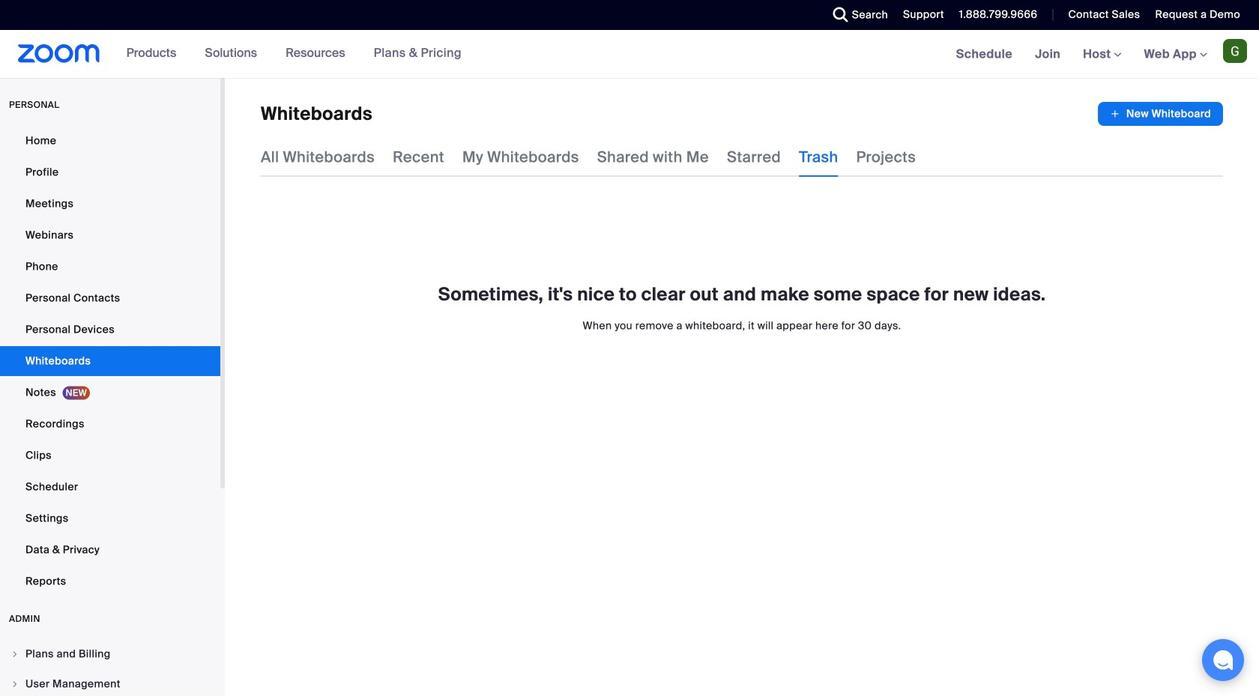 Task type: locate. For each thing, give the bounding box(es) containing it.
add image
[[1110, 106, 1121, 121]]

2 right image from the top
[[10, 680, 19, 689]]

right image for second menu item from the top
[[10, 680, 19, 689]]

0 vertical spatial menu item
[[0, 640, 220, 669]]

right image for first menu item from the top
[[10, 650, 19, 659]]

2 menu item from the top
[[0, 670, 220, 696]]

1 vertical spatial menu item
[[0, 670, 220, 696]]

right image
[[10, 650, 19, 659], [10, 680, 19, 689]]

banner
[[0, 30, 1259, 79]]

menu item
[[0, 640, 220, 669], [0, 670, 220, 696]]

0 vertical spatial right image
[[10, 650, 19, 659]]

1 vertical spatial right image
[[10, 680, 19, 689]]

zoom logo image
[[18, 44, 100, 63]]

1 right image from the top
[[10, 650, 19, 659]]

application
[[1098, 102, 1223, 126]]



Task type: describe. For each thing, give the bounding box(es) containing it.
profile picture image
[[1223, 39, 1247, 63]]

1 menu item from the top
[[0, 640, 220, 669]]

open chat image
[[1213, 650, 1234, 671]]

tabs of all whiteboard page tab list
[[261, 138, 916, 177]]

meetings navigation
[[945, 30, 1259, 79]]

admin menu menu
[[0, 640, 220, 696]]

personal menu menu
[[0, 126, 220, 598]]

product information navigation
[[100, 30, 473, 78]]



Task type: vqa. For each thing, say whether or not it's contained in the screenshot.
and
no



